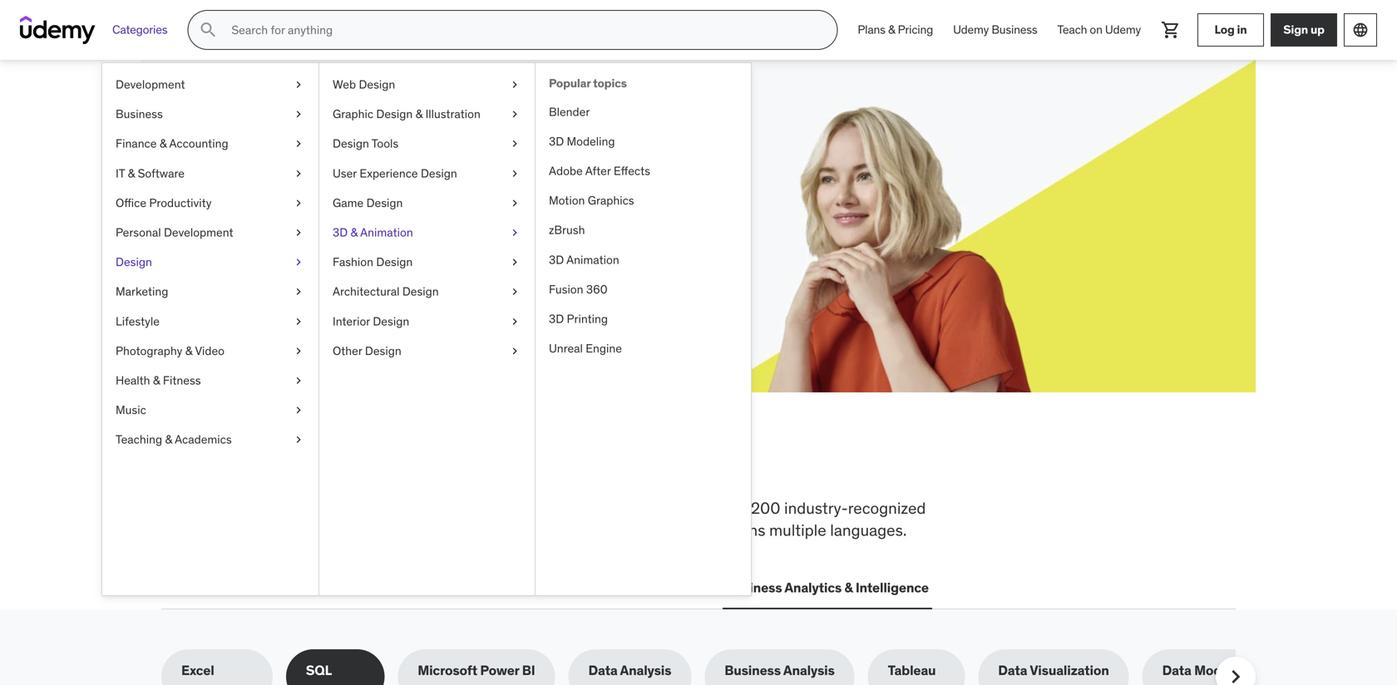 Task type: locate. For each thing, give the bounding box(es) containing it.
0 horizontal spatial modeling
[[567, 134, 615, 149]]

data left the next image
[[1162, 662, 1191, 679]]

web inside button
[[165, 579, 193, 596]]

business for business analysis
[[725, 662, 781, 679]]

0 vertical spatial it
[[116, 166, 125, 181]]

business
[[992, 22, 1037, 37], [116, 107, 163, 121], [726, 579, 782, 596], [725, 662, 781, 679]]

skills
[[221, 132, 296, 167]]

xsmall image inside user experience design link
[[508, 165, 521, 182]]

web for web design
[[333, 77, 356, 92]]

& right health
[[153, 373, 160, 388]]

1 vertical spatial modeling
[[1194, 662, 1252, 679]]

xsmall image for business
[[292, 106, 305, 122]]

it left the certifications
[[299, 579, 310, 596]]

other design link
[[319, 336, 535, 366]]

data
[[506, 579, 535, 596], [588, 662, 617, 679], [998, 662, 1027, 679], [1162, 662, 1191, 679]]

Search for anything text field
[[228, 16, 817, 44]]

& inside photography & video link
[[185, 343, 192, 358]]

& inside plans & pricing link
[[888, 22, 895, 37]]

1 vertical spatial for
[[694, 498, 713, 518]]

xsmall image inside music link
[[292, 402, 305, 418]]

udemy right on
[[1105, 22, 1141, 37]]

1 vertical spatial development
[[164, 225, 233, 240]]

xsmall image inside 3d & animation link
[[508, 225, 521, 241]]

xsmall image for 3d & animation
[[508, 225, 521, 241]]

& right analytics
[[844, 579, 853, 596]]

0 horizontal spatial for
[[301, 132, 340, 167]]

animation up fashion design
[[360, 225, 413, 240]]

teaching & academics
[[116, 432, 232, 447]]

data right bi
[[588, 662, 617, 679]]

design inside 'link'
[[366, 195, 403, 210]]

lifestyle link
[[102, 307, 318, 336]]

0 vertical spatial development
[[116, 77, 185, 92]]

2 analysis from the left
[[783, 662, 835, 679]]

data inside button
[[506, 579, 535, 596]]

development down office productivity link
[[164, 225, 233, 240]]

skills up 'workplace'
[[276, 443, 365, 486]]

it for it & software
[[116, 166, 125, 181]]

xsmall image for user experience design
[[508, 165, 521, 182]]

after
[[585, 163, 611, 178]]

design down design tools link
[[421, 166, 457, 181]]

3d left printing
[[549, 311, 564, 326]]

0 vertical spatial web
[[333, 77, 356, 92]]

xsmall image
[[292, 106, 305, 122], [508, 106, 521, 122], [292, 136, 305, 152], [508, 136, 521, 152], [508, 165, 521, 182], [292, 195, 305, 211], [508, 225, 521, 241], [292, 254, 305, 270], [292, 284, 305, 300], [508, 284, 521, 300], [292, 313, 305, 330], [292, 343, 305, 359], [508, 343, 521, 359], [292, 372, 305, 389], [292, 402, 305, 418]]

& for health & fitness
[[153, 373, 160, 388]]

tools
[[372, 136, 399, 151]]

microsoft power bi
[[418, 662, 535, 679]]

xsmall image for architectural design
[[508, 284, 521, 300]]

modeling inside 3d & animation element
[[567, 134, 615, 149]]

web up graphic
[[333, 77, 356, 92]]

design for web
[[359, 77, 395, 92]]

0 vertical spatial in
[[1237, 22, 1247, 37]]

1 horizontal spatial analysis
[[783, 662, 835, 679]]

analysis for data analysis
[[620, 662, 671, 679]]

1 horizontal spatial udemy
[[1105, 22, 1141, 37]]

xsmall image down just
[[508, 195, 521, 211]]

xsmall image inside development link
[[292, 77, 305, 93]]

shopping cart with 0 items image
[[1161, 20, 1181, 40]]

music link
[[102, 395, 318, 425]]

architectural design link
[[319, 277, 535, 307]]

it up office on the left top
[[116, 166, 125, 181]]

development
[[597, 520, 690, 540]]

xsmall image inside "health & fitness" link
[[292, 372, 305, 389]]

photography & video
[[116, 343, 225, 358]]

& inside teaching & academics link
[[165, 432, 172, 447]]

blender
[[549, 104, 590, 119]]

& inside the finance & accounting "link"
[[160, 136, 167, 151]]

for
[[301, 132, 340, 167], [694, 498, 713, 518]]

motion graphics
[[549, 193, 634, 208]]

certifications
[[313, 579, 397, 596]]

topics,
[[480, 498, 527, 518]]

next image
[[1222, 664, 1249, 685]]

3d for 3d printing
[[549, 311, 564, 326]]

xsmall image inside business link
[[292, 106, 305, 122]]

design down graphic
[[333, 136, 369, 151]]

3d modeling
[[549, 134, 615, 149]]

design down interior design at the top of the page
[[365, 343, 401, 358]]

1 vertical spatial web
[[165, 579, 193, 596]]

xsmall image inside personal development link
[[292, 225, 305, 241]]

skills
[[276, 443, 365, 486], [356, 498, 391, 518]]

udemy inside udemy business "link"
[[953, 22, 989, 37]]

udemy business link
[[943, 10, 1047, 50]]

effects
[[614, 163, 650, 178]]

0 vertical spatial for
[[301, 132, 340, 167]]

xsmall image for teaching & academics
[[292, 432, 305, 448]]

for up potential
[[301, 132, 340, 167]]

xsmall image for interior design
[[508, 313, 521, 330]]

it inside button
[[299, 579, 310, 596]]

1 vertical spatial skills
[[356, 498, 391, 518]]

1 horizontal spatial web
[[333, 77, 356, 92]]

0 horizontal spatial udemy
[[953, 22, 989, 37]]

development down certifications,
[[196, 579, 279, 596]]

skills up supports
[[356, 498, 391, 518]]

xsmall image inside marketing link
[[292, 284, 305, 300]]

& for finance & accounting
[[160, 136, 167, 151]]

data left visualization
[[998, 662, 1027, 679]]

1 horizontal spatial in
[[1237, 22, 1247, 37]]

design for architectural
[[402, 284, 439, 299]]

data for data analysis
[[588, 662, 617, 679]]

& for 3d & animation
[[351, 225, 358, 240]]

animation up 360
[[566, 252, 619, 267]]

xsmall image down through at the left of page
[[292, 225, 305, 241]]

data left 'science'
[[506, 579, 535, 596]]

xsmall image right the
[[292, 432, 305, 448]]

dec
[[315, 192, 338, 209]]

it certifications button
[[295, 568, 400, 608]]

1 vertical spatial it
[[299, 579, 310, 596]]

for up and at bottom
[[694, 498, 713, 518]]

zbrush link
[[536, 216, 751, 245]]

development inside button
[[196, 579, 279, 596]]

1 analysis from the left
[[620, 662, 671, 679]]

xsmall image inside the architectural design link
[[508, 284, 521, 300]]

design
[[359, 77, 395, 92], [376, 107, 413, 121], [333, 136, 369, 151], [421, 166, 457, 181], [366, 195, 403, 210], [116, 255, 152, 269], [376, 255, 413, 269], [402, 284, 439, 299], [373, 314, 409, 329], [365, 343, 401, 358]]

3d up fusion
[[549, 252, 564, 267]]

xsmall image up through at the left of page
[[292, 165, 305, 182]]

personal development
[[116, 225, 233, 240]]

popular
[[549, 76, 591, 91]]

2 vertical spatial development
[[196, 579, 279, 596]]

1 horizontal spatial it
[[299, 579, 310, 596]]

user experience design link
[[319, 159, 535, 188]]

need
[[437, 443, 517, 486]]

log
[[1215, 22, 1235, 37]]

motion graphics link
[[536, 186, 751, 216]]

in right log
[[1237, 22, 1247, 37]]

in
[[1237, 22, 1247, 37], [524, 443, 556, 486]]

skills inside covering critical workplace skills to technical topics, including prep content for over 200 industry-recognized certifications, our catalog supports well-rounded professional development and spans multiple languages.
[[356, 498, 391, 518]]

xsmall image for game design
[[508, 195, 521, 211]]

xsmall image
[[292, 77, 305, 93], [508, 77, 521, 93], [292, 165, 305, 182], [508, 195, 521, 211], [292, 225, 305, 241], [508, 254, 521, 270], [508, 313, 521, 330], [292, 432, 305, 448]]

it for it certifications
[[299, 579, 310, 596]]

zbrush
[[549, 223, 585, 238]]

xsmall image inside design tools link
[[508, 136, 521, 152]]

analysis for business analysis
[[783, 662, 835, 679]]

xsmall image inside other design link
[[508, 343, 521, 359]]

udemy image
[[20, 16, 96, 44]]

at
[[490, 173, 502, 190]]

excel
[[181, 662, 214, 679]]

data analysis
[[588, 662, 671, 679]]

xsmall image inside graphic design & illustration link
[[508, 106, 521, 122]]

1 vertical spatial in
[[524, 443, 556, 486]]

development link
[[102, 70, 318, 99]]

& left video in the bottom left of the page
[[185, 343, 192, 358]]

video
[[195, 343, 225, 358]]

0 vertical spatial your
[[344, 132, 405, 167]]

adobe
[[549, 163, 583, 178]]

up
[[1311, 22, 1325, 37]]

xsmall image left popular
[[508, 77, 521, 93]]

xsmall image left 3d printing at left top
[[508, 313, 521, 330]]

languages.
[[830, 520, 907, 540]]

design up graphic
[[359, 77, 395, 92]]

categories button
[[102, 10, 177, 50]]

xsmall image for other design
[[508, 343, 521, 359]]

1 horizontal spatial modeling
[[1194, 662, 1252, 679]]

& inside it & software link
[[128, 166, 135, 181]]

3d
[[549, 134, 564, 149], [333, 225, 348, 240], [549, 252, 564, 267], [549, 311, 564, 326]]

$12.99
[[221, 192, 262, 209]]

xsmall image for office productivity
[[292, 195, 305, 211]]

web for web development
[[165, 579, 193, 596]]

xsmall image inside photography & video link
[[292, 343, 305, 359]]

recognized
[[848, 498, 926, 518]]

web down certifications,
[[165, 579, 193, 596]]

xsmall image inside "design" link
[[292, 254, 305, 270]]

& inside 3d & animation link
[[351, 225, 358, 240]]

3d & animation
[[333, 225, 413, 240]]

3d printing
[[549, 311, 608, 326]]

xsmall image for marketing
[[292, 284, 305, 300]]

xsmall image for lifestyle
[[292, 313, 305, 330]]

business link
[[102, 99, 318, 129]]

360
[[586, 282, 608, 297]]

game
[[333, 195, 364, 210]]

xsmall image left web design on the top left of page
[[292, 77, 305, 93]]

& for it & software
[[128, 166, 135, 181]]

business inside button
[[726, 579, 782, 596]]

udemy inside teach on udemy link
[[1105, 22, 1141, 37]]

including
[[531, 498, 595, 518]]

& up fashion
[[351, 225, 358, 240]]

development down categories dropdown button
[[116, 77, 185, 92]]

design down architectural design
[[373, 314, 409, 329]]

well-
[[410, 520, 445, 540]]

0 horizontal spatial animation
[[360, 225, 413, 240]]

xsmall image inside game design 'link'
[[508, 195, 521, 211]]

it
[[116, 166, 125, 181], [299, 579, 310, 596]]

3d up adobe
[[549, 134, 564, 149]]

0 vertical spatial modeling
[[567, 134, 615, 149]]

graphic design & illustration
[[333, 107, 481, 121]]

modeling inside "topic filters" element
[[1194, 662, 1252, 679]]

1 udemy from the left
[[953, 22, 989, 37]]

0 horizontal spatial analysis
[[620, 662, 671, 679]]

design up architectural design
[[376, 255, 413, 269]]

3d down game
[[333, 225, 348, 240]]

teach on udemy
[[1057, 22, 1141, 37]]

through
[[265, 192, 311, 209]]

& right teaching
[[165, 432, 172, 447]]

xsmall image for health & fitness
[[292, 372, 305, 389]]

xsmall image inside interior design link
[[508, 313, 521, 330]]

for inside covering critical workplace skills to technical topics, including prep content for over 200 industry-recognized certifications, our catalog supports well-rounded professional development and spans multiple languages.
[[694, 498, 713, 518]]

xsmall image inside it & software link
[[292, 165, 305, 182]]

design down a in the left of the page
[[366, 195, 403, 210]]

xsmall image inside the web design link
[[508, 77, 521, 93]]

xsmall image inside fashion design link
[[508, 254, 521, 270]]

game design
[[333, 195, 403, 210]]

office productivity
[[116, 195, 212, 210]]

modeling
[[567, 134, 615, 149], [1194, 662, 1252, 679]]

xsmall image inside office productivity link
[[292, 195, 305, 211]]

udemy right pricing
[[953, 22, 989, 37]]

teach
[[1057, 22, 1087, 37]]

& inside graphic design & illustration link
[[415, 107, 423, 121]]

1 horizontal spatial your
[[344, 132, 405, 167]]

xsmall image inside teaching & academics link
[[292, 432, 305, 448]]

& right plans
[[888, 22, 895, 37]]

fashion design
[[333, 255, 413, 269]]

supports
[[344, 520, 406, 540]]

design for other
[[365, 343, 401, 358]]

to
[[395, 498, 409, 518]]

xsmall image for design tools
[[508, 136, 521, 152]]

design for game
[[366, 195, 403, 210]]

xsmall image inside lifestyle link
[[292, 313, 305, 330]]

development for personal
[[164, 225, 233, 240]]

& inside business analytics & intelligence button
[[844, 579, 853, 596]]

pricing
[[898, 22, 933, 37]]

future
[[410, 132, 491, 167]]

illustration
[[425, 107, 481, 121]]

a
[[382, 173, 389, 190]]

1 vertical spatial animation
[[566, 252, 619, 267]]

business analytics & intelligence
[[726, 579, 929, 596]]

finance & accounting
[[116, 136, 228, 151]]

xsmall image for graphic design & illustration
[[508, 106, 521, 122]]

architectural design
[[333, 284, 439, 299]]

xsmall image for finance & accounting
[[292, 136, 305, 152]]

in up including on the left of page
[[524, 443, 556, 486]]

& down the web design link
[[415, 107, 423, 121]]

3d for 3d modeling
[[549, 134, 564, 149]]

& right finance
[[160, 136, 167, 151]]

2 udemy from the left
[[1105, 22, 1141, 37]]

& up office on the left top
[[128, 166, 135, 181]]

business inside "topic filters" element
[[725, 662, 781, 679]]

log in
[[1215, 22, 1247, 37]]

1 horizontal spatial for
[[694, 498, 713, 518]]

0 horizontal spatial your
[[269, 173, 295, 190]]

printing
[[567, 311, 608, 326]]

design down fashion design link
[[402, 284, 439, 299]]

leadership
[[417, 579, 486, 596]]

photography
[[116, 343, 182, 358]]

fusion
[[549, 282, 583, 297]]

data for data science
[[506, 579, 535, 596]]

0 horizontal spatial web
[[165, 579, 193, 596]]

& inside "health & fitness" link
[[153, 373, 160, 388]]

business for business
[[116, 107, 163, 121]]

0 horizontal spatial it
[[116, 166, 125, 181]]

design up tools
[[376, 107, 413, 121]]

xsmall image inside the finance & accounting "link"
[[292, 136, 305, 152]]

xsmall image left "3d animation"
[[508, 254, 521, 270]]

health & fitness link
[[102, 366, 318, 395]]



Task type: describe. For each thing, give the bounding box(es) containing it.
business inside "link"
[[992, 22, 1037, 37]]

& for photography & video
[[185, 343, 192, 358]]

modeling for data modeling
[[1194, 662, 1252, 679]]

adobe after effects link
[[536, 156, 751, 186]]

architectural
[[333, 284, 400, 299]]

business for business analytics & intelligence
[[726, 579, 782, 596]]

fusion 360 link
[[536, 275, 751, 304]]

analytics
[[785, 579, 842, 596]]

1 horizontal spatial animation
[[566, 252, 619, 267]]

certifications,
[[161, 520, 257, 540]]

interior design link
[[319, 307, 535, 336]]

motion
[[549, 193, 585, 208]]

fitness
[[163, 373, 201, 388]]

choose a language image
[[1352, 22, 1369, 38]]

popular topics
[[549, 76, 627, 91]]

power
[[480, 662, 519, 679]]

teach on udemy link
[[1047, 10, 1151, 50]]

xsmall image for design
[[292, 254, 305, 270]]

3d & animation element
[[535, 63, 751, 595]]

design for graphic
[[376, 107, 413, 121]]

3d for 3d & animation
[[333, 225, 348, 240]]

design for interior
[[373, 314, 409, 329]]

3d animation
[[549, 252, 619, 267]]

design for fashion
[[376, 255, 413, 269]]

unreal engine
[[549, 341, 622, 356]]

other
[[333, 343, 362, 358]]

design link
[[102, 247, 318, 277]]

15.
[[341, 192, 358, 209]]

web development button
[[161, 568, 282, 608]]

potential
[[298, 173, 350, 190]]

user
[[333, 166, 357, 181]]

spans
[[724, 520, 765, 540]]

starting
[[439, 173, 487, 190]]

multiple
[[769, 520, 826, 540]]

web design link
[[319, 70, 535, 99]]

development for web
[[196, 579, 279, 596]]

and
[[693, 520, 720, 540]]

xsmall image for music
[[292, 402, 305, 418]]

productivity
[[149, 195, 212, 210]]

design tools
[[333, 136, 399, 151]]

tableau
[[888, 662, 936, 679]]

communication button
[[604, 568, 709, 608]]

finance
[[116, 136, 157, 151]]

fashion
[[333, 255, 373, 269]]

for inside skills for your future expand your potential with a course. starting at just $12.99 through dec 15.
[[301, 132, 340, 167]]

user experience design
[[333, 166, 457, 181]]

xsmall image for fashion design
[[508, 254, 521, 270]]

0 vertical spatial skills
[[276, 443, 365, 486]]

3d modeling link
[[536, 127, 751, 156]]

& for teaching & academics
[[165, 432, 172, 447]]

sign
[[1283, 22, 1308, 37]]

web development
[[165, 579, 279, 596]]

log in link
[[1197, 13, 1264, 47]]

professional
[[507, 520, 594, 540]]

academics
[[175, 432, 232, 447]]

unreal
[[549, 341, 583, 356]]

0 horizontal spatial in
[[524, 443, 556, 486]]

industry-
[[784, 498, 848, 518]]

xsmall image for photography & video
[[292, 343, 305, 359]]

microsoft
[[418, 662, 477, 679]]

submit search image
[[198, 20, 218, 40]]

software
[[138, 166, 185, 181]]

0 vertical spatial animation
[[360, 225, 413, 240]]

data modeling
[[1162, 662, 1252, 679]]

other design
[[333, 343, 401, 358]]

teaching
[[116, 432, 162, 447]]

music
[[116, 403, 146, 417]]

photography & video link
[[102, 336, 318, 366]]

1 vertical spatial your
[[269, 173, 295, 190]]

accounting
[[169, 136, 228, 151]]

office
[[116, 195, 146, 210]]

skills for your future expand your potential with a course. starting at just $12.99 through dec 15.
[[221, 132, 527, 209]]

design down personal
[[116, 255, 152, 269]]

graphics
[[588, 193, 634, 208]]

on
[[1090, 22, 1102, 37]]

science
[[538, 579, 587, 596]]

office productivity link
[[102, 188, 318, 218]]

data science
[[506, 579, 587, 596]]

modeling for 3d modeling
[[567, 134, 615, 149]]

xsmall image for web design
[[508, 77, 521, 93]]

xsmall image for it & software
[[292, 165, 305, 182]]

topics
[[593, 76, 627, 91]]

topic filters element
[[161, 650, 1272, 685]]

unreal engine link
[[536, 334, 751, 364]]

& for plans & pricing
[[888, 22, 895, 37]]

xsmall image for personal development
[[292, 225, 305, 241]]

content
[[635, 498, 690, 518]]

health
[[116, 373, 150, 388]]

it certifications
[[299, 579, 397, 596]]

fusion 360
[[549, 282, 608, 297]]

one
[[562, 443, 622, 486]]

interior design
[[333, 314, 409, 329]]

3d printing link
[[536, 304, 751, 334]]

sign up
[[1283, 22, 1325, 37]]

data for data visualization
[[998, 662, 1027, 679]]

business analysis
[[725, 662, 835, 679]]

3d for 3d animation
[[549, 252, 564, 267]]

health & fitness
[[116, 373, 201, 388]]

xsmall image for development
[[292, 77, 305, 93]]

workplace
[[279, 498, 352, 518]]

teaching & academics link
[[102, 425, 318, 455]]

communication
[[607, 579, 706, 596]]

in inside 'link'
[[1237, 22, 1247, 37]]

course.
[[392, 173, 436, 190]]

catalog
[[288, 520, 340, 540]]

3d animation link
[[536, 245, 751, 275]]

data for data modeling
[[1162, 662, 1191, 679]]

critical
[[228, 498, 276, 518]]

data science button
[[502, 568, 590, 608]]

plans & pricing link
[[848, 10, 943, 50]]

covering
[[161, 498, 225, 518]]



Task type: vqa. For each thing, say whether or not it's contained in the screenshot.
"Italiano" "link"
no



